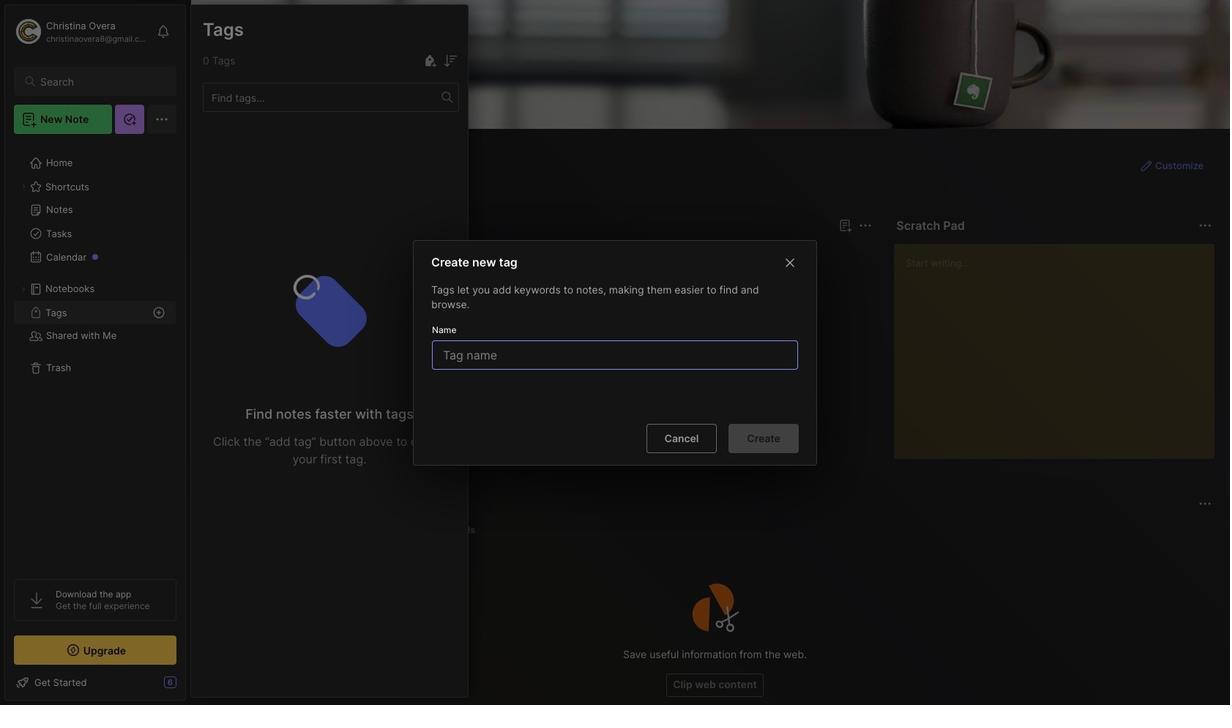 Task type: locate. For each thing, give the bounding box(es) containing it.
tab
[[217, 243, 260, 261], [217, 521, 273, 539], [397, 521, 435, 539], [441, 521, 482, 539]]

Start writing… text field
[[906, 244, 1214, 447]]

tab list
[[217, 521, 1210, 539]]

Tag name text field
[[442, 341, 791, 369]]

main element
[[0, 0, 190, 705]]

None search field
[[40, 72, 163, 90]]

none search field inside the "main" element
[[40, 72, 163, 90]]

tree
[[5, 143, 185, 566]]

row group
[[215, 269, 742, 469]]



Task type: vqa. For each thing, say whether or not it's contained in the screenshot.
Expand Tags image
no



Task type: describe. For each thing, give the bounding box(es) containing it.
Find tags… text field
[[204, 87, 442, 107]]

tree inside the "main" element
[[5, 143, 185, 566]]

Search text field
[[40, 75, 163, 89]]

close image
[[781, 254, 799, 271]]

create new tag image
[[421, 52, 439, 70]]

expand notebooks image
[[19, 285, 28, 294]]



